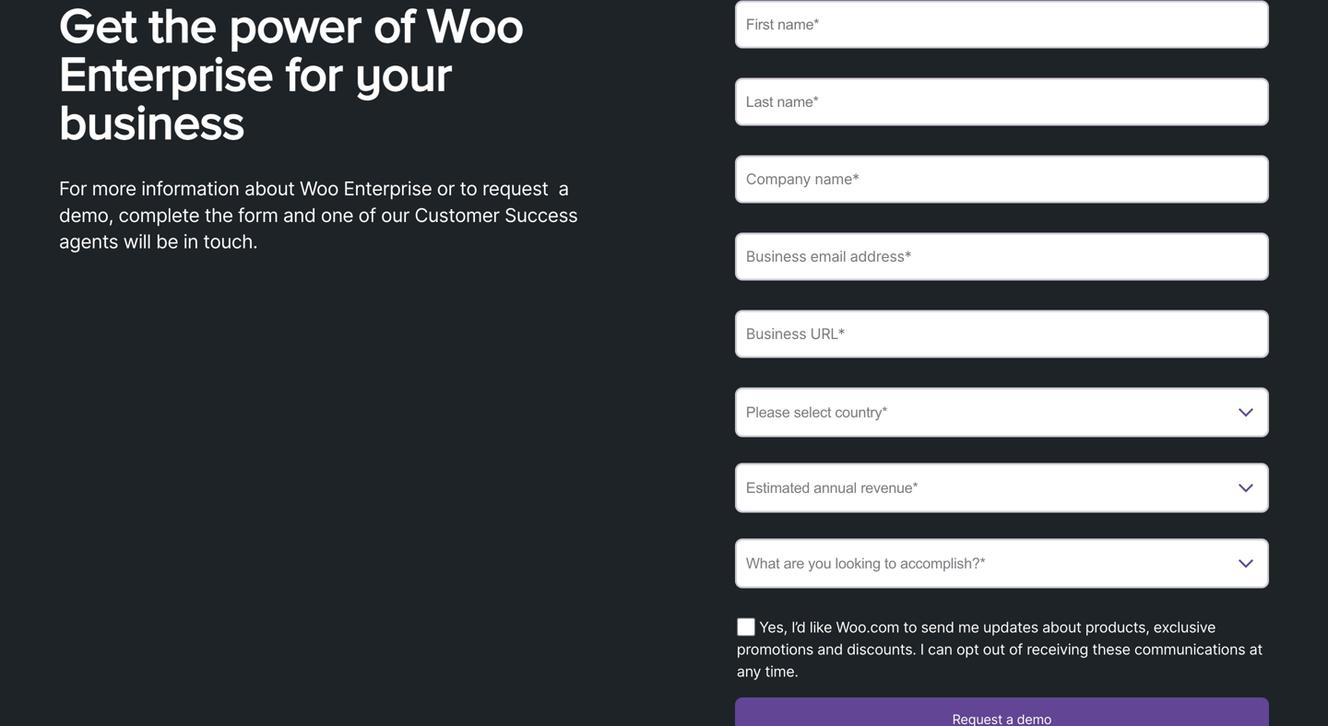 Task type: locate. For each thing, give the bounding box(es) containing it.
1 vertical spatial enterprise
[[344, 177, 432, 200]]

Last name* text field
[[735, 78, 1269, 126]]

out
[[983, 641, 1005, 659]]

0 horizontal spatial to
[[460, 177, 477, 200]]

of inside yes, i'd like woo.com to send me updates about products, exclusive promotions and discounts. i can opt out of receiving these communications at any time.
[[1009, 641, 1023, 659]]

1 horizontal spatial enterprise
[[344, 177, 432, 200]]

0 vertical spatial and
[[283, 204, 316, 227]]

i'd
[[792, 619, 806, 637]]

to left send
[[904, 619, 917, 637]]

of inside for more information about woo enterprise or to request  a demo, complete the form and one of our customer success agents will be in touch.
[[359, 204, 376, 227]]

to right or
[[460, 177, 477, 200]]

0 vertical spatial enterprise
[[59, 46, 274, 100]]

request
[[482, 177, 549, 200]]

1 vertical spatial to
[[904, 619, 917, 637]]

the
[[149, 0, 217, 52], [205, 204, 233, 227]]

get
[[59, 0, 137, 52]]

me
[[958, 619, 979, 637]]

0 vertical spatial to
[[460, 177, 477, 200]]

about inside for more information about woo enterprise or to request  a demo, complete the form and one of our customer success agents will be in touch.
[[245, 177, 295, 200]]

0 horizontal spatial woo
[[300, 177, 339, 200]]

Yes, I'd like Woo.com to send me updates about products, exclusive promotions and discounts. I can opt out of receiving these communications at any time. checkbox
[[737, 619, 755, 637]]

one
[[321, 204, 354, 227]]

First name* text field
[[735, 0, 1269, 48]]

products,
[[1086, 619, 1150, 637]]

woo inside get the power of woo enterprise for your business
[[427, 0, 524, 52]]

1 horizontal spatial woo
[[427, 0, 524, 52]]

and left one
[[283, 204, 316, 227]]

enterprise for request
[[344, 177, 432, 200]]

Business URL* text field
[[735, 310, 1269, 358]]

woo for of
[[427, 0, 524, 52]]

Business email address* text field
[[735, 233, 1269, 281]]

to inside yes, i'd like woo.com to send me updates about products, exclusive promotions and discounts. i can opt out of receiving these communications at any time.
[[904, 619, 917, 637]]

to
[[460, 177, 477, 200], [904, 619, 917, 637]]

your
[[355, 46, 452, 100]]

send
[[921, 619, 955, 637]]

demo,
[[59, 204, 114, 227]]

0 horizontal spatial about
[[245, 177, 295, 200]]

and inside for more information about woo enterprise or to request  a demo, complete the form and one of our customer success agents will be in touch.
[[283, 204, 316, 227]]

any
[[737, 663, 761, 681]]

or
[[437, 177, 455, 200]]

woo
[[427, 0, 524, 52], [300, 177, 339, 200]]

about up form
[[245, 177, 295, 200]]

2 vertical spatial of
[[1009, 641, 1023, 659]]

woo.com
[[836, 619, 900, 637]]

1 vertical spatial woo
[[300, 177, 339, 200]]

enterprise inside get the power of woo enterprise for your business
[[59, 46, 274, 100]]

success
[[505, 204, 578, 227]]

and down like
[[818, 641, 843, 659]]

of
[[374, 0, 415, 52], [359, 204, 376, 227], [1009, 641, 1023, 659]]

0 vertical spatial woo
[[427, 0, 524, 52]]

yes,
[[759, 619, 788, 637]]

0 vertical spatial about
[[245, 177, 295, 200]]

0 vertical spatial of
[[374, 0, 415, 52]]

complete
[[119, 204, 200, 227]]

1 horizontal spatial to
[[904, 619, 917, 637]]

enterprise
[[59, 46, 274, 100], [344, 177, 432, 200]]

1 vertical spatial of
[[359, 204, 376, 227]]

to inside for more information about woo enterprise or to request  a demo, complete the form and one of our customer success agents will be in touch.
[[460, 177, 477, 200]]

about up receiving
[[1043, 619, 1082, 637]]

agents
[[59, 230, 118, 253]]

the up touch.
[[205, 204, 233, 227]]

1 vertical spatial about
[[1043, 619, 1082, 637]]

0 horizontal spatial and
[[283, 204, 316, 227]]

yes, i'd like woo.com to send me updates about products, exclusive promotions and discounts. i can opt out of receiving these communications at any time.
[[737, 619, 1263, 681]]

0 horizontal spatial enterprise
[[59, 46, 274, 100]]

Company name* text field
[[735, 155, 1269, 203]]

and inside yes, i'd like woo.com to send me updates about products, exclusive promotions and discounts. i can opt out of receiving these communications at any time.
[[818, 641, 843, 659]]

1 vertical spatial and
[[818, 641, 843, 659]]

1 vertical spatial the
[[205, 204, 233, 227]]

for
[[286, 46, 343, 100]]

enterprise inside for more information about woo enterprise or to request  a demo, complete the form and one of our customer success agents will be in touch.
[[344, 177, 432, 200]]

the right get
[[149, 0, 217, 52]]

and
[[283, 204, 316, 227], [818, 641, 843, 659]]

can
[[928, 641, 953, 659]]

1 horizontal spatial about
[[1043, 619, 1082, 637]]

woo inside for more information about woo enterprise or to request  a demo, complete the form and one of our customer success agents will be in touch.
[[300, 177, 339, 200]]

0 vertical spatial the
[[149, 0, 217, 52]]

1 horizontal spatial and
[[818, 641, 843, 659]]

None submit
[[735, 698, 1269, 727]]

the inside get the power of woo enterprise for your business
[[149, 0, 217, 52]]

about
[[245, 177, 295, 200], [1043, 619, 1082, 637]]



Task type: describe. For each thing, give the bounding box(es) containing it.
information
[[141, 177, 239, 200]]

enterprise for business
[[59, 46, 274, 100]]

woo for about
[[300, 177, 339, 200]]

communications
[[1135, 641, 1246, 659]]

of inside get the power of woo enterprise for your business
[[374, 0, 415, 52]]

exclusive
[[1154, 619, 1216, 637]]

at
[[1250, 641, 1263, 659]]

about inside yes, i'd like woo.com to send me updates about products, exclusive promotions and discounts. i can opt out of receiving these communications at any time.
[[1043, 619, 1082, 637]]

updates
[[983, 619, 1039, 637]]

for more information about woo enterprise or to request  a demo, complete the form and one of our customer success agents will be in touch.
[[59, 177, 578, 253]]

our
[[381, 204, 410, 227]]

like
[[810, 619, 832, 637]]

opt
[[957, 641, 979, 659]]

discounts.
[[847, 641, 917, 659]]

be
[[156, 230, 178, 253]]

touch.
[[203, 230, 258, 253]]

in
[[183, 230, 198, 253]]

get the power of woo enterprise for your business
[[59, 0, 524, 149]]

promotions
[[737, 641, 814, 659]]

time.
[[765, 663, 799, 681]]

for
[[59, 177, 87, 200]]

these
[[1093, 641, 1131, 659]]

will
[[123, 230, 151, 253]]

i
[[921, 641, 924, 659]]

more
[[92, 177, 136, 200]]

receiving
[[1027, 641, 1089, 659]]

business
[[59, 94, 245, 149]]

form
[[238, 204, 278, 227]]

power
[[229, 0, 362, 52]]

customer
[[415, 204, 500, 227]]

the inside for more information about woo enterprise or to request  a demo, complete the form and one of our customer success agents will be in touch.
[[205, 204, 233, 227]]



Task type: vqa. For each thing, say whether or not it's contained in the screenshot.
rightmost Woo
yes



